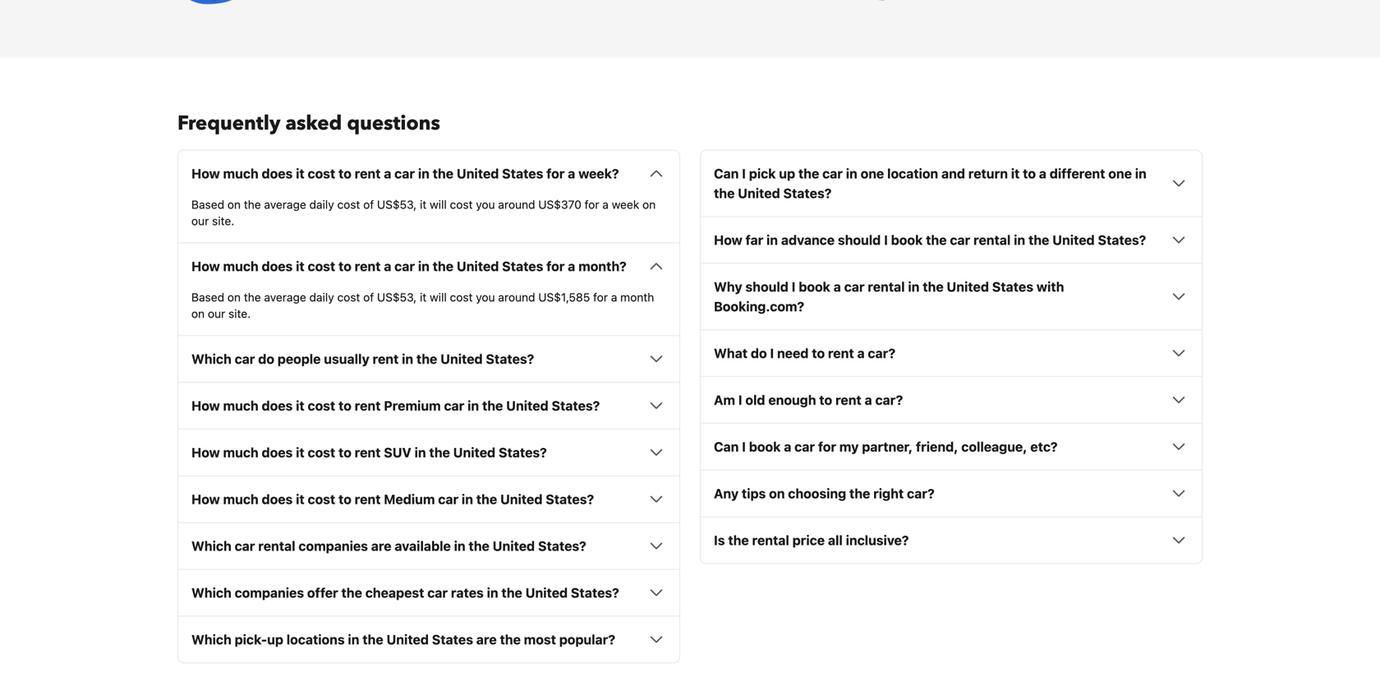 Task type: vqa. For each thing, say whether or not it's contained in the screenshot.
third Which
yes



Task type: locate. For each thing, give the bounding box(es) containing it.
frequently asked questions
[[177, 110, 440, 137]]

0 vertical spatial book
[[891, 232, 923, 248]]

us$53, inside based on the average daily cost of us$53, it will cost you around us$1,585 for a month on our site.
[[377, 291, 417, 304]]

1 vertical spatial can
[[714, 439, 739, 455]]

0 vertical spatial of
[[363, 198, 374, 211]]

book down advance
[[799, 279, 830, 295]]

can left pick
[[714, 166, 739, 181]]

of for how much does it cost to rent a car in the united states for a week?
[[363, 198, 374, 211]]

5 does from the top
[[262, 492, 293, 508]]

in inside 'why should i book a car rental in the united states with booking.com?'
[[908, 279, 920, 295]]

i up 'why should i book a car rental in the united states with booking.com?'
[[884, 232, 888, 248]]

3 does from the top
[[262, 398, 293, 414]]

for down week?
[[585, 198, 599, 211]]

a left week
[[602, 198, 609, 211]]

1 much from the top
[[223, 166, 259, 181]]

states? inside 'dropdown button'
[[1098, 232, 1146, 248]]

average
[[264, 198, 306, 211], [264, 291, 306, 304]]

booking.com?
[[714, 299, 804, 314]]

1 which from the top
[[191, 351, 232, 367]]

rent down questions
[[355, 166, 381, 181]]

1 daily from the top
[[309, 198, 334, 211]]

will inside 'based on the average daily cost of us$53, it will cost you around us$370 for a week on our site.'
[[430, 198, 447, 211]]

us$53,
[[377, 198, 417, 211], [377, 291, 417, 304]]

2 can from the top
[[714, 439, 739, 455]]

a
[[384, 166, 391, 181], [568, 166, 575, 181], [1039, 166, 1047, 181], [602, 198, 609, 211], [384, 259, 391, 274], [568, 259, 575, 274], [834, 279, 841, 295], [611, 291, 617, 304], [857, 346, 865, 361], [865, 393, 872, 408], [784, 439, 791, 455]]

5 million+ reviews image
[[874, 0, 940, 5]]

car? up partner,
[[875, 393, 903, 408]]

i inside 'why should i book a car rental in the united states with booking.com?'
[[792, 279, 796, 295]]

are down the rates
[[476, 632, 497, 648]]

site. for how much does it cost to rent a car in the united states for a month?
[[228, 307, 251, 321]]

how inside the how much does it cost to rent premium car in the united states? "dropdown button"
[[191, 398, 220, 414]]

the inside 'why should i book a car rental in the united states with booking.com?'
[[923, 279, 944, 295]]

do right the what
[[751, 346, 767, 361]]

based for how much does it cost to rent a car in the united states for a week?
[[191, 198, 224, 211]]

average inside based on the average daily cost of us$53, it will cost you around us$1,585 for a month on our site.
[[264, 291, 306, 304]]

frequently
[[177, 110, 281, 137]]

much inside dropdown button
[[223, 259, 259, 274]]

does inside "dropdown button"
[[262, 398, 293, 414]]

up inside which pick-up locations in the united states are the most popular? dropdown button
[[267, 632, 283, 648]]

how much does it cost to rent a car in the united states for a month?
[[191, 259, 627, 274]]

1 horizontal spatial should
[[838, 232, 881, 248]]

daily inside 'based on the average daily cost of us$53, it will cost you around us$370 for a week on our site.'
[[309, 198, 334, 211]]

car inside "dropdown button"
[[444, 398, 464, 414]]

for down month?
[[593, 291, 608, 304]]

car
[[394, 166, 415, 181], [822, 166, 843, 181], [950, 232, 970, 248], [394, 259, 415, 274], [844, 279, 865, 295], [235, 351, 255, 367], [444, 398, 464, 414], [795, 439, 815, 455], [438, 492, 459, 508], [235, 539, 255, 554], [427, 586, 448, 601]]

does for how much does it cost to rent a car in the united states for a week?
[[262, 166, 293, 181]]

medium
[[384, 492, 435, 508]]

we're here for you image
[[177, 0, 243, 5]]

states inside 'why should i book a car rental in the united states with booking.com?'
[[992, 279, 1033, 295]]

2 of from the top
[[363, 291, 374, 304]]

i left need
[[770, 346, 774, 361]]

questions
[[347, 110, 440, 137]]

tips
[[742, 486, 766, 502]]

car inside can i pick up the car in one location and return it to a different one in the united states?
[[822, 166, 843, 181]]

do
[[751, 346, 767, 361], [258, 351, 274, 367]]

0 vertical spatial are
[[371, 539, 392, 554]]

daily down asked
[[309, 198, 334, 211]]

rent right need
[[828, 346, 854, 361]]

average for how much does it cost to rent a car in the united states for a month?
[[264, 291, 306, 304]]

1 vertical spatial book
[[799, 279, 830, 295]]

companies up pick-
[[235, 586, 304, 601]]

up
[[779, 166, 795, 181], [267, 632, 283, 648]]

for up "us$1,585"
[[546, 259, 565, 274]]

states? inside can i pick up the car in one location and return it to a different one in the united states?
[[783, 185, 832, 201]]

usually
[[324, 351, 369, 367]]

what do i need to rent a car? button
[[714, 344, 1189, 363]]

based inside based on the average daily cost of us$53, it will cost you around us$1,585 for a month on our site.
[[191, 291, 224, 304]]

the
[[433, 166, 454, 181], [798, 166, 819, 181], [714, 185, 735, 201], [244, 198, 261, 211], [926, 232, 947, 248], [1029, 232, 1049, 248], [433, 259, 454, 274], [923, 279, 944, 295], [244, 291, 261, 304], [416, 351, 437, 367], [482, 398, 503, 414], [429, 445, 450, 461], [849, 486, 870, 502], [476, 492, 497, 508], [728, 533, 749, 549], [469, 539, 490, 554], [341, 586, 362, 601], [501, 586, 522, 601], [363, 632, 383, 648], [500, 632, 521, 648]]

a up can i book a car for my partner, friend, colleague, etc?
[[865, 393, 872, 408]]

our inside 'based on the average daily cost of us$53, it will cost you around us$370 for a week on our site.'
[[191, 214, 209, 228]]

will down how much does it cost to rent a car in the united states for a month? dropdown button
[[430, 291, 447, 304]]

can inside can i pick up the car in one location and return it to a different one in the united states?
[[714, 166, 739, 181]]

you inside based on the average daily cost of us$53, it will cost you around us$1,585 for a month on our site.
[[476, 291, 495, 304]]

car? down 'why should i book a car rental in the united states with booking.com?'
[[868, 346, 896, 361]]

companies up offer
[[299, 539, 368, 554]]

car? for what do i need to rent a car?
[[868, 346, 896, 361]]

2 which from the top
[[191, 539, 232, 554]]

based on the average daily cost of us$53, it will cost you around us$1,585 for a month on our site.
[[191, 291, 654, 321]]

2 much from the top
[[223, 259, 259, 274]]

0 horizontal spatial book
[[749, 439, 781, 455]]

5 much from the top
[[223, 492, 259, 508]]

can inside dropdown button
[[714, 439, 739, 455]]

should up booking.com?
[[746, 279, 789, 295]]

4 which from the top
[[191, 632, 232, 648]]

1 vertical spatial average
[[264, 291, 306, 304]]

states?
[[783, 185, 832, 201], [1098, 232, 1146, 248], [486, 351, 534, 367], [552, 398, 600, 414], [499, 445, 547, 461], [546, 492, 594, 508], [538, 539, 586, 554], [571, 586, 619, 601]]

how inside how far in advance should i book the car rental in the united states? 'dropdown button'
[[714, 232, 742, 248]]

it inside can i pick up the car in one location and return it to a different one in the united states?
[[1011, 166, 1020, 181]]

states up "us$1,585"
[[502, 259, 543, 274]]

up inside can i pick up the car in one location and return it to a different one in the united states?
[[779, 166, 795, 181]]

us$53, down how much does it cost to rent a car in the united states for a month?
[[377, 291, 417, 304]]

on
[[227, 198, 241, 211], [642, 198, 656, 211], [227, 291, 241, 304], [191, 307, 205, 321], [769, 486, 785, 502]]

united inside 'why should i book a car rental in the united states with booking.com?'
[[947, 279, 989, 295]]

car inside 'dropdown button'
[[950, 232, 970, 248]]

around left 'us$370'
[[498, 198, 535, 211]]

0 vertical spatial average
[[264, 198, 306, 211]]

1 of from the top
[[363, 198, 374, 211]]

0 vertical spatial site.
[[212, 214, 234, 228]]

which inside 'dropdown button'
[[191, 586, 232, 601]]

1 based from the top
[[191, 198, 224, 211]]

united inside 'dropdown button'
[[525, 586, 568, 601]]

our
[[191, 214, 209, 228], [208, 307, 225, 321]]

1 vertical spatial around
[[498, 291, 535, 304]]

how much does it cost to rent medium car in the united states? button
[[191, 490, 666, 510]]

1 does from the top
[[262, 166, 293, 181]]

based for how much does it cost to rent a car in the united states for a month?
[[191, 291, 224, 304]]

around
[[498, 198, 535, 211], [498, 291, 535, 304]]

do left people
[[258, 351, 274, 367]]

1 vertical spatial should
[[746, 279, 789, 295]]

you down how much does it cost to rent a car in the united states for a month? dropdown button
[[476, 291, 495, 304]]

daily up people
[[309, 291, 334, 304]]

will
[[430, 198, 447, 211], [430, 291, 447, 304]]

is the rental price all inclusive? button
[[714, 531, 1189, 551]]

enough
[[768, 393, 816, 408]]

2 does from the top
[[262, 259, 293, 274]]

1 vertical spatial will
[[430, 291, 447, 304]]

rent up 'my'
[[835, 393, 862, 408]]

1 horizontal spatial are
[[476, 632, 497, 648]]

around inside based on the average daily cost of us$53, it will cost you around us$1,585 for a month on our site.
[[498, 291, 535, 304]]

1 vertical spatial companies
[[235, 586, 304, 601]]

it inside 'based on the average daily cost of us$53, it will cost you around us$370 for a week on our site.'
[[420, 198, 427, 211]]

average inside 'based on the average daily cost of us$53, it will cost you around us$370 for a week on our site.'
[[264, 198, 306, 211]]

car? for am i old enough to rent a car?
[[875, 393, 903, 408]]

rent left suv
[[355, 445, 381, 461]]

1 vertical spatial up
[[267, 632, 283, 648]]

0 vertical spatial us$53,
[[377, 198, 417, 211]]

a left month
[[611, 291, 617, 304]]

1 us$53, from the top
[[377, 198, 417, 211]]

0 vertical spatial our
[[191, 214, 209, 228]]

to inside dropdown button
[[338, 259, 351, 274]]

much for how much does it cost to rent premium car in the united states?
[[223, 398, 259, 414]]

offer
[[307, 586, 338, 601]]

1 will from the top
[[430, 198, 447, 211]]

1 you from the top
[[476, 198, 495, 211]]

and
[[941, 166, 965, 181]]

can i pick up the car in one location and return it to a different one in the united states? button
[[714, 164, 1189, 203]]

0 vertical spatial up
[[779, 166, 795, 181]]

1 one from the left
[[861, 166, 884, 181]]

book up 'why should i book a car rental in the united states with booking.com?'
[[891, 232, 923, 248]]

0 horizontal spatial one
[[861, 166, 884, 181]]

0 vertical spatial should
[[838, 232, 881, 248]]

1 horizontal spatial one
[[1108, 166, 1132, 181]]

2 around from the top
[[498, 291, 535, 304]]

a left week?
[[568, 166, 575, 181]]

2 you from the top
[[476, 291, 495, 304]]

rent left premium
[[355, 398, 381, 414]]

are
[[371, 539, 392, 554], [476, 632, 497, 648]]

2 vertical spatial book
[[749, 439, 781, 455]]

1 vertical spatial are
[[476, 632, 497, 648]]

us$53, inside 'based on the average daily cost of us$53, it will cost you around us$370 for a week on our site.'
[[377, 198, 417, 211]]

a down advance
[[834, 279, 841, 295]]

1 vertical spatial based
[[191, 291, 224, 304]]

of down how much does it cost to rent a car in the united states for a month?
[[363, 291, 374, 304]]

based inside 'based on the average daily cost of us$53, it will cost you around us$370 for a week on our site.'
[[191, 198, 224, 211]]

site.
[[212, 214, 234, 228], [228, 307, 251, 321]]

4 does from the top
[[262, 445, 293, 461]]

car inside dropdown button
[[394, 259, 415, 274]]

of inside based on the average daily cost of us$53, it will cost you around us$1,585 for a month on our site.
[[363, 291, 374, 304]]

am
[[714, 393, 735, 408]]

1 vertical spatial you
[[476, 291, 495, 304]]

am i old enough to rent a car? button
[[714, 390, 1189, 410]]

what do i need to rent a car?
[[714, 346, 896, 361]]

of
[[363, 198, 374, 211], [363, 291, 374, 304]]

1 horizontal spatial book
[[799, 279, 830, 295]]

can up any
[[714, 439, 739, 455]]

rent up based on the average daily cost of us$53, it will cost you around us$1,585 for a month on our site.
[[355, 259, 381, 274]]

rent
[[355, 166, 381, 181], [355, 259, 381, 274], [828, 346, 854, 361], [373, 351, 399, 367], [835, 393, 862, 408], [355, 398, 381, 414], [355, 445, 381, 461], [355, 492, 381, 508]]

4 much from the top
[[223, 445, 259, 461]]

our for how much does it cost to rent a car in the united states for a week?
[[191, 214, 209, 228]]

up left the locations
[[267, 632, 283, 648]]

month?
[[578, 259, 627, 274]]

0 vertical spatial you
[[476, 198, 495, 211]]

how much does it cost to rent a car in the united states for a week? button
[[191, 164, 666, 183]]

1 horizontal spatial do
[[751, 346, 767, 361]]

a left different
[[1039, 166, 1047, 181]]

united inside 'dropdown button'
[[1053, 232, 1095, 248]]

for up 'us$370'
[[546, 166, 565, 181]]

up right pick
[[779, 166, 795, 181]]

of inside 'based on the average daily cost of us$53, it will cost you around us$370 for a week on our site.'
[[363, 198, 374, 211]]

one
[[861, 166, 884, 181], [1108, 166, 1132, 181]]

around for week?
[[498, 198, 535, 211]]

i inside 'dropdown button'
[[884, 232, 888, 248]]

one left location
[[861, 166, 884, 181]]

around inside 'based on the average daily cost of us$53, it will cost you around us$370 for a week on our site.'
[[498, 198, 535, 211]]

site. inside 'based on the average daily cost of us$53, it will cost you around us$370 for a week on our site.'
[[212, 214, 234, 228]]

are left available
[[371, 539, 392, 554]]

2 will from the top
[[430, 291, 447, 304]]

how for how much does it cost to rent premium car in the united states?
[[191, 398, 220, 414]]

3 which from the top
[[191, 586, 232, 601]]

1 around from the top
[[498, 198, 535, 211]]

rates
[[451, 586, 484, 601]]

how much does it cost to rent suv in the united states? button
[[191, 443, 666, 463]]

in
[[418, 166, 430, 181], [846, 166, 858, 181], [1135, 166, 1147, 181], [767, 232, 778, 248], [1014, 232, 1025, 248], [418, 259, 430, 274], [908, 279, 920, 295], [402, 351, 413, 367], [468, 398, 479, 414], [415, 445, 426, 461], [462, 492, 473, 508], [454, 539, 466, 554], [487, 586, 498, 601], [348, 632, 359, 648]]

around for month?
[[498, 291, 535, 304]]

1 vertical spatial site.
[[228, 307, 251, 321]]

1 can from the top
[[714, 166, 739, 181]]

which
[[191, 351, 232, 367], [191, 539, 232, 554], [191, 586, 232, 601], [191, 632, 232, 648]]

1 vertical spatial car?
[[875, 393, 903, 408]]

does for how much does it cost to rent a car in the united states for a month?
[[262, 259, 293, 274]]

0 vertical spatial will
[[430, 198, 447, 211]]

does
[[262, 166, 293, 181], [262, 259, 293, 274], [262, 398, 293, 414], [262, 445, 293, 461], [262, 492, 293, 508]]

how inside how much does it cost to rent medium car in the united states? dropdown button
[[191, 492, 220, 508]]

it inside based on the average daily cost of us$53, it will cost you around us$1,585 for a month on our site.
[[420, 291, 427, 304]]

you down how much does it cost to rent a car in the united states for a week? dropdown button
[[476, 198, 495, 211]]

i left pick
[[742, 166, 746, 181]]

book inside how far in advance should i book the car rental in the united states? 'dropdown button'
[[891, 232, 923, 248]]

1 horizontal spatial up
[[779, 166, 795, 181]]

much inside "dropdown button"
[[223, 398, 259, 414]]

states left with
[[992, 279, 1033, 295]]

old
[[745, 393, 765, 408]]

should inside 'dropdown button'
[[838, 232, 881, 248]]

1 average from the top
[[264, 198, 306, 211]]

states up 'us$370'
[[502, 166, 543, 181]]

0 vertical spatial car?
[[868, 346, 896, 361]]

for inside 'based on the average daily cost of us$53, it will cost you around us$370 for a week on our site.'
[[585, 198, 599, 211]]

to inside "dropdown button"
[[338, 398, 351, 414]]

us$370
[[538, 198, 582, 211]]

our inside based on the average daily cost of us$53, it will cost you around us$1,585 for a month on our site.
[[208, 307, 225, 321]]

0 horizontal spatial are
[[371, 539, 392, 554]]

how for how much does it cost to rent suv in the united states?
[[191, 445, 220, 461]]

us$53, down how much does it cost to rent a car in the united states for a week?
[[377, 198, 417, 211]]

book down old
[[749, 439, 781, 455]]

why should i book a car rental in the united states with booking.com? button
[[714, 277, 1189, 317]]

most
[[524, 632, 556, 648]]

should right advance
[[838, 232, 881, 248]]

0 vertical spatial based
[[191, 198, 224, 211]]

how for how much does it cost to rent medium car in the united states?
[[191, 492, 220, 508]]

2 daily from the top
[[309, 291, 334, 304]]

rental inside 'dropdown button'
[[974, 232, 1011, 248]]

how much does it cost to rent a car in the united states for a week?
[[191, 166, 619, 181]]

0 vertical spatial companies
[[299, 539, 368, 554]]

i left old
[[738, 393, 742, 408]]

around left "us$1,585"
[[498, 291, 535, 304]]

2 horizontal spatial book
[[891, 232, 923, 248]]

united inside can i pick up the car in one location and return it to a different one in the united states?
[[738, 185, 780, 201]]

how inside how much does it cost to rent a car in the united states for a month? dropdown button
[[191, 259, 220, 274]]

should
[[838, 232, 881, 248], [746, 279, 789, 295]]

i up tips
[[742, 439, 746, 455]]

cost
[[308, 166, 335, 181], [337, 198, 360, 211], [450, 198, 473, 211], [308, 259, 335, 274], [337, 291, 360, 304], [450, 291, 473, 304], [308, 398, 335, 414], [308, 445, 335, 461], [308, 492, 335, 508]]

how much does it cost to rent premium car in the united states?
[[191, 398, 600, 414]]

rental
[[974, 232, 1011, 248], [868, 279, 905, 295], [752, 533, 789, 549], [258, 539, 295, 554]]

site. inside based on the average daily cost of us$53, it will cost you around us$1,585 for a month on our site.
[[228, 307, 251, 321]]

0 vertical spatial daily
[[309, 198, 334, 211]]

2 us$53, from the top
[[377, 291, 417, 304]]

you inside 'based on the average daily cost of us$53, it will cost you around us$370 for a week on our site.'
[[476, 198, 495, 211]]

1 vertical spatial our
[[208, 307, 225, 321]]

united inside dropdown button
[[457, 259, 499, 274]]

how
[[191, 166, 220, 181], [714, 232, 742, 248], [191, 259, 220, 274], [191, 398, 220, 414], [191, 445, 220, 461], [191, 492, 220, 508]]

based
[[191, 198, 224, 211], [191, 291, 224, 304]]

a inside can i pick up the car in one location and return it to a different one in the united states?
[[1039, 166, 1047, 181]]

i up booking.com?
[[792, 279, 796, 295]]

which car do people usually rent in the united states? button
[[191, 349, 666, 369]]

3 much from the top
[[223, 398, 259, 414]]

will down how much does it cost to rent a car in the united states for a week? dropdown button
[[430, 198, 447, 211]]

car inside 'why should i book a car rental in the united states with booking.com?'
[[844, 279, 865, 295]]

of down how much does it cost to rent a car in the united states for a week?
[[363, 198, 374, 211]]

how far in advance should i book the car rental in the united states?
[[714, 232, 1146, 248]]

a down enough
[[784, 439, 791, 455]]

how for how far in advance should i book the car rental in the united states?
[[714, 232, 742, 248]]

to
[[338, 166, 351, 181], [1023, 166, 1036, 181], [338, 259, 351, 274], [812, 346, 825, 361], [819, 393, 832, 408], [338, 398, 351, 414], [338, 445, 351, 461], [338, 492, 351, 508]]

0 horizontal spatial up
[[267, 632, 283, 648]]

far
[[746, 232, 763, 248]]

car? right right
[[907, 486, 935, 502]]

2 based from the top
[[191, 291, 224, 304]]

daily
[[309, 198, 334, 211], [309, 291, 334, 304]]

suv
[[384, 445, 411, 461]]

the inside 'based on the average daily cost of us$53, it will cost you around us$370 for a week on our site.'
[[244, 198, 261, 211]]

us$1,585
[[538, 291, 590, 304]]

2 average from the top
[[264, 291, 306, 304]]

0 horizontal spatial should
[[746, 279, 789, 295]]

1 vertical spatial daily
[[309, 291, 334, 304]]

united inside "dropdown button"
[[506, 398, 549, 414]]

1 vertical spatial of
[[363, 291, 374, 304]]

much for how much does it cost to rent medium car in the united states?
[[223, 492, 259, 508]]

states
[[502, 166, 543, 181], [502, 259, 543, 274], [992, 279, 1033, 295], [432, 632, 473, 648]]

how inside how much does it cost to rent suv in the united states? dropdown button
[[191, 445, 220, 461]]

one right different
[[1108, 166, 1132, 181]]

which for which companies offer the cheapest car rates in the united states?
[[191, 586, 232, 601]]

daily inside based on the average daily cost of us$53, it will cost you around us$1,585 for a month on our site.
[[309, 291, 334, 304]]

does inside dropdown button
[[262, 259, 293, 274]]

why
[[714, 279, 742, 295]]

0 vertical spatial around
[[498, 198, 535, 211]]

how inside how much does it cost to rent a car in the united states for a week? dropdown button
[[191, 166, 220, 181]]

1 vertical spatial us$53,
[[377, 291, 417, 304]]

will for month?
[[430, 291, 447, 304]]

will inside based on the average daily cost of us$53, it will cost you around us$1,585 for a month on our site.
[[430, 291, 447, 304]]

0 vertical spatial can
[[714, 166, 739, 181]]

on inside dropdown button
[[769, 486, 785, 502]]

book
[[891, 232, 923, 248], [799, 279, 830, 295], [749, 439, 781, 455]]



Task type: describe. For each thing, give the bounding box(es) containing it.
can i book a car for my partner, friend, colleague, etc?
[[714, 439, 1058, 455]]

does for how much does it cost to rent medium car in the united states?
[[262, 492, 293, 508]]

any
[[714, 486, 739, 502]]

i inside can i pick up the car in one location and return it to a different one in the united states?
[[742, 166, 746, 181]]

partner,
[[862, 439, 913, 455]]

with
[[1037, 279, 1064, 295]]

can i pick up the car in one location and return it to a different one in the united states?
[[714, 166, 1147, 201]]

the inside dropdown button
[[433, 259, 454, 274]]

average for how much does it cost to rent a car in the united states for a week?
[[264, 198, 306, 211]]

a left month?
[[568, 259, 575, 274]]

does for how much does it cost to rent suv in the united states?
[[262, 445, 293, 461]]

2 vertical spatial car?
[[907, 486, 935, 502]]

for inside based on the average daily cost of us$53, it will cost you around us$1,585 for a month on our site.
[[593, 291, 608, 304]]

which companies offer the cheapest car rates in the united states?
[[191, 586, 619, 601]]

can for can i pick up the car in one location and return it to a different one in the united states?
[[714, 166, 739, 181]]

need
[[777, 346, 809, 361]]

much for how much does it cost to rent suv in the united states?
[[223, 445, 259, 461]]

any tips on choosing the right car?
[[714, 486, 935, 502]]

cheapest
[[365, 586, 424, 601]]

in inside 'dropdown button'
[[487, 586, 498, 601]]

based on the average daily cost of us$53, it will cost you around us$370 for a week on our site.
[[191, 198, 656, 228]]

a up based on the average daily cost of us$53, it will cost you around us$1,585 for a month on our site.
[[384, 259, 391, 274]]

2 one from the left
[[1108, 166, 1132, 181]]

how for how much does it cost to rent a car in the united states for a month?
[[191, 259, 220, 274]]

you for month?
[[476, 291, 495, 304]]

friend,
[[916, 439, 958, 455]]

month
[[620, 291, 654, 304]]

inclusive?
[[846, 533, 909, 549]]

states down the rates
[[432, 632, 473, 648]]

much for how much does it cost to rent a car in the united states for a week?
[[223, 166, 259, 181]]

0 horizontal spatial do
[[258, 351, 274, 367]]

in inside dropdown button
[[418, 259, 430, 274]]

is the rental price all inclusive?
[[714, 533, 909, 549]]

my
[[839, 439, 859, 455]]

a down 'why should i book a car rental in the united states with booking.com?'
[[857, 346, 865, 361]]

the inside "dropdown button"
[[482, 398, 503, 414]]

states inside dropdown button
[[502, 259, 543, 274]]

rent inside dropdown button
[[355, 259, 381, 274]]

what
[[714, 346, 748, 361]]

which companies offer the cheapest car rates in the united states? button
[[191, 584, 666, 603]]

how for how much does it cost to rent a car in the united states for a week?
[[191, 166, 220, 181]]

pick
[[749, 166, 776, 181]]

week?
[[578, 166, 619, 181]]

states? inside "dropdown button"
[[552, 398, 600, 414]]

rent left medium
[[355, 492, 381, 508]]

a down questions
[[384, 166, 391, 181]]

cost inside "dropdown button"
[[308, 398, 335, 414]]

how much does it cost to rent a car in the united states for a month? button
[[191, 257, 666, 276]]

rent right usually
[[373, 351, 399, 367]]

you for week?
[[476, 198, 495, 211]]

location
[[887, 166, 938, 181]]

different
[[1050, 166, 1105, 181]]

cost inside dropdown button
[[308, 259, 335, 274]]

how far in advance should i book the car rental in the united states? button
[[714, 230, 1189, 250]]

week
[[612, 198, 639, 211]]

people
[[278, 351, 321, 367]]

us$53, for month?
[[377, 291, 417, 304]]

premium
[[384, 398, 441, 414]]

daily for how much does it cost to rent a car in the united states for a week?
[[309, 198, 334, 211]]

companies inside 'dropdown button'
[[235, 586, 304, 601]]

which for which car do people usually rent in the united states?
[[191, 351, 232, 367]]

a inside 'why should i book a car rental in the united states with booking.com?'
[[834, 279, 841, 295]]

for left 'my'
[[818, 439, 836, 455]]

choosing
[[788, 486, 846, 502]]

colleague,
[[961, 439, 1027, 455]]

which car rental companies are available in the united states?
[[191, 539, 586, 554]]

how much does it cost to rent premium car in the united states? button
[[191, 396, 666, 416]]

which car rental companies are available in the united states? button
[[191, 537, 666, 556]]

how much does it cost to rent medium car in the united states?
[[191, 492, 594, 508]]

advance
[[781, 232, 835, 248]]

which car do people usually rent in the united states?
[[191, 351, 534, 367]]

price
[[793, 533, 825, 549]]

which for which pick-up locations in the united states are the most popular?
[[191, 632, 232, 648]]

which pick-up locations in the united states are the most popular?
[[191, 632, 615, 648]]

locations
[[287, 632, 345, 648]]

book inside 'why should i book a car rental in the united states with booking.com?'
[[799, 279, 830, 295]]

is
[[714, 533, 725, 549]]

asked
[[285, 110, 342, 137]]

a inside based on the average daily cost of us$53, it will cost you around us$1,585 for a month on our site.
[[611, 291, 617, 304]]

for inside dropdown button
[[546, 259, 565, 274]]

which for which car rental companies are available in the united states?
[[191, 539, 232, 554]]

any tips on choosing the right car? button
[[714, 484, 1189, 504]]

can i book a car for my partner, friend, colleague, etc? button
[[714, 437, 1189, 457]]

much for how much does it cost to rent a car in the united states for a month?
[[223, 259, 259, 274]]

states? inside 'dropdown button'
[[571, 586, 619, 601]]

will for week?
[[430, 198, 447, 211]]

the inside based on the average daily cost of us$53, it will cost you around us$1,585 for a month on our site.
[[244, 291, 261, 304]]

why should i book a car rental in the united states with booking.com?
[[714, 279, 1064, 314]]

in inside "dropdown button"
[[468, 398, 479, 414]]

should inside 'why should i book a car rental in the united states with booking.com?'
[[746, 279, 789, 295]]

pick-
[[235, 632, 267, 648]]

does for how much does it cost to rent premium car in the united states?
[[262, 398, 293, 414]]

site. for how much does it cost to rent a car in the united states for a week?
[[212, 214, 234, 228]]

it inside dropdown button
[[296, 259, 305, 274]]

it inside "dropdown button"
[[296, 398, 305, 414]]

return
[[968, 166, 1008, 181]]

am i old enough to rent a car?
[[714, 393, 903, 408]]

all
[[828, 533, 843, 549]]

popular?
[[559, 632, 615, 648]]

book inside can i book a car for my partner, friend, colleague, etc? dropdown button
[[749, 439, 781, 455]]

can for can i book a car for my partner, friend, colleague, etc?
[[714, 439, 739, 455]]

to inside can i pick up the car in one location and return it to a different one in the united states?
[[1023, 166, 1036, 181]]

of for how much does it cost to rent a car in the united states for a month?
[[363, 291, 374, 304]]

rental inside 'why should i book a car rental in the united states with booking.com?'
[[868, 279, 905, 295]]

available
[[395, 539, 451, 554]]

daily for how much does it cost to rent a car in the united states for a month?
[[309, 291, 334, 304]]

which pick-up locations in the united states are the most popular? button
[[191, 630, 666, 650]]

how much does it cost to rent suv in the united states?
[[191, 445, 547, 461]]

companies inside dropdown button
[[299, 539, 368, 554]]

a inside 'based on the average daily cost of us$53, it will cost you around us$370 for a week on our site.'
[[602, 198, 609, 211]]

rent inside "dropdown button"
[[355, 398, 381, 414]]

right
[[873, 486, 904, 502]]

our for how much does it cost to rent a car in the united states for a month?
[[208, 307, 225, 321]]

etc?
[[1030, 439, 1058, 455]]

car inside 'dropdown button'
[[427, 586, 448, 601]]

us$53, for week?
[[377, 198, 417, 211]]



